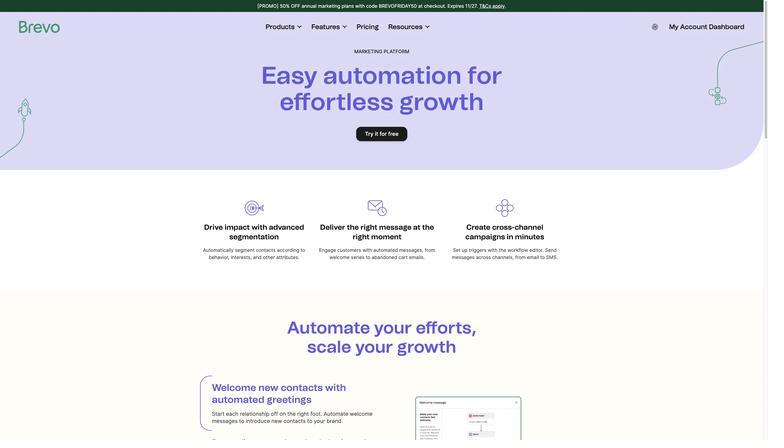 Task type: describe. For each thing, give the bounding box(es) containing it.
t&cs
[[480, 3, 491, 9]]

automate inside start each relationship off on the right foot. automate welcome messages to introduce new contacts to your brand.
[[324, 411, 349, 417]]

from inside 'set up triggers with the workflow editor. send messages across channels, from email to sms.'
[[516, 254, 526, 260]]

account
[[681, 23, 708, 31]]

the right deliver
[[347, 223, 359, 232]]

deliver
[[320, 223, 345, 232]]

according
[[277, 247, 300, 253]]

it
[[375, 131, 378, 137]]

try
[[365, 131, 374, 137]]

resources link
[[389, 23, 430, 31]]

editor.
[[530, 247, 544, 253]]

expires
[[448, 3, 464, 9]]

deliver the right message at the right moment
[[320, 223, 434, 241]]

home hero image image
[[413, 390, 533, 440]]

workflow
[[508, 247, 528, 253]]

brevo image
[[19, 21, 60, 33]]

contacts inside start each relationship off on the right foot. automate welcome messages to introduce new contacts to your brand.
[[284, 418, 306, 424]]

messages inside 'set up triggers with the workflow editor. send messages across channels, from email to sms.'
[[452, 254, 475, 260]]

off
[[291, 3, 300, 9]]

in
[[507, 233, 514, 241]]

with inside drive impact with advanced segmentation
[[252, 223, 267, 232]]

marketing platform
[[355, 48, 410, 54]]

marketing
[[318, 3, 341, 9]]

segment
[[235, 247, 255, 253]]

series
[[351, 254, 365, 260]]

scale
[[307, 337, 352, 357]]

my account dashboard link
[[670, 23, 745, 31]]

messages,
[[399, 247, 424, 253]]

abandoned
[[372, 254, 398, 260]]

introduce
[[246, 418, 270, 424]]

set
[[453, 247, 461, 253]]

create cross-channel campaigns in minutes
[[466, 223, 545, 241]]

engage customers with automated messages, from welcome series to abandoned cart emails.
[[319, 247, 435, 260]]

dashboard
[[709, 23, 745, 31]]

cross-
[[493, 223, 515, 232]]

right for foot.
[[297, 411, 309, 417]]

automation
[[323, 61, 462, 90]]

advanced
[[269, 223, 304, 232]]

growth inside the automate your efforts, scale your growth
[[397, 337, 457, 357]]

channel
[[515, 223, 544, 232]]

off
[[271, 411, 278, 417]]

11/27.
[[466, 3, 478, 9]]

[promo]
[[258, 3, 279, 9]]

brevofriday50
[[379, 3, 417, 9]]

campaigns
[[466, 233, 505, 241]]

[promo] 50% off annual marketing plans with code brevofriday50 at checkout. expires 11/27. t&cs apply .
[[258, 3, 506, 9]]

up
[[462, 247, 468, 253]]

attributes.
[[276, 254, 300, 260]]

with inside 'set up triggers with the workflow editor. send messages across channels, from email to sms.'
[[488, 247, 498, 253]]

code
[[366, 3, 378, 9]]

at inside deliver the right message at the right moment
[[414, 223, 421, 232]]

the inside 'set up triggers with the workflow editor. send messages across channels, from email to sms.'
[[499, 247, 507, 253]]

resources
[[389, 23, 423, 31]]

engage
[[319, 247, 336, 253]]

my account dashboard
[[670, 23, 745, 31]]

0 vertical spatial right
[[361, 223, 378, 232]]

start each relationship off on the right foot. automate welcome messages to introduce new contacts to your brand.
[[212, 411, 373, 424]]

.
[[505, 3, 506, 9]]

new inside start each relationship off on the right foot. automate welcome messages to introduce new contacts to your brand.
[[272, 418, 282, 424]]

easy automation for effortless growth
[[261, 61, 503, 116]]

emails.
[[409, 254, 425, 260]]

apply
[[493, 3, 505, 9]]

platform
[[384, 48, 410, 54]]

segmentation
[[229, 233, 279, 241]]

on
[[280, 411, 286, 417]]

automatically segment contacts according to behavior, interests, and other attributes.
[[203, 247, 305, 260]]

checkout.
[[424, 3, 446, 9]]

features link
[[312, 23, 347, 31]]

features
[[312, 23, 340, 31]]

and
[[253, 254, 262, 260]]

marketing
[[355, 48, 383, 54]]

to inside the automatically segment contacts according to behavior, interests, and other attributes.
[[301, 247, 305, 253]]

automate your efforts, scale your growth
[[287, 318, 477, 357]]

button image
[[652, 24, 658, 30]]

start
[[212, 411, 225, 417]]



Task type: locate. For each thing, give the bounding box(es) containing it.
to right according
[[301, 247, 305, 253]]

automated inside engage customers with automated messages, from welcome series to abandoned cart emails.
[[374, 247, 398, 253]]

2 vertical spatial contacts
[[284, 418, 306, 424]]

customers
[[338, 247, 361, 253]]

0 vertical spatial new
[[259, 382, 279, 394]]

sms.
[[546, 254, 558, 260]]

other
[[263, 254, 275, 260]]

welcome inside engage customers with automated messages, from welcome series to abandoned cart emails.
[[330, 254, 350, 260]]

1 vertical spatial from
[[516, 254, 526, 260]]

t&cs apply link
[[480, 2, 505, 10]]

for for try it for free
[[380, 131, 387, 137]]

1 vertical spatial automate
[[324, 411, 349, 417]]

0 vertical spatial automated
[[374, 247, 398, 253]]

0 vertical spatial from
[[425, 247, 435, 253]]

from
[[425, 247, 435, 253], [516, 254, 526, 260]]

each
[[226, 411, 239, 417]]

automated
[[374, 247, 398, 253], [212, 394, 265, 406]]

0 horizontal spatial messages
[[212, 418, 238, 424]]

across
[[476, 254, 491, 260]]

1 vertical spatial for
[[380, 131, 387, 137]]

1 horizontal spatial automated
[[374, 247, 398, 253]]

growth inside easy automation for effortless growth
[[399, 87, 484, 116]]

automated inside welcome new contacts with automated greetings
[[212, 394, 265, 406]]

at
[[419, 3, 423, 9], [414, 223, 421, 232]]

annual
[[302, 3, 317, 9]]

0 horizontal spatial automated
[[212, 394, 265, 406]]

1 vertical spatial growth
[[397, 337, 457, 357]]

with inside welcome new contacts with automated greetings
[[325, 382, 346, 394]]

contacts up greetings
[[281, 382, 323, 394]]

right for moment
[[353, 233, 370, 241]]

0 vertical spatial contacts
[[256, 247, 276, 253]]

automated up abandoned
[[374, 247, 398, 253]]

channels,
[[493, 254, 514, 260]]

messages inside start each relationship off on the right foot. automate welcome messages to introduce new contacts to your brand.
[[212, 418, 238, 424]]

contacts for with
[[281, 382, 323, 394]]

0 vertical spatial messages
[[452, 254, 475, 260]]

try it for free button
[[356, 127, 408, 141]]

messages down the "up"
[[452, 254, 475, 260]]

0 horizontal spatial for
[[380, 131, 387, 137]]

interests,
[[231, 254, 252, 260]]

0 vertical spatial for
[[468, 61, 503, 90]]

1 vertical spatial new
[[272, 418, 282, 424]]

impact
[[225, 223, 250, 232]]

email
[[527, 254, 539, 260]]

from down workflow
[[516, 254, 526, 260]]

the
[[347, 223, 359, 232], [422, 223, 434, 232], [499, 247, 507, 253], [288, 411, 296, 417]]

my
[[670, 23, 679, 31]]

effortless
[[280, 87, 394, 116]]

0 horizontal spatial from
[[425, 247, 435, 253]]

cart
[[399, 254, 408, 260]]

the inside start each relationship off on the right foot. automate welcome messages to introduce new contacts to your brand.
[[288, 411, 296, 417]]

from up the 'emails.'
[[425, 247, 435, 253]]

0 vertical spatial at
[[419, 3, 423, 9]]

your inside start each relationship off on the right foot. automate welcome messages to introduce new contacts to your brand.
[[314, 418, 325, 424]]

pricing
[[357, 23, 379, 31]]

0 vertical spatial growth
[[399, 87, 484, 116]]

products
[[266, 23, 295, 31]]

efforts,
[[416, 318, 477, 338]]

with inside engage customers with automated messages, from welcome series to abandoned cart emails.
[[363, 247, 372, 253]]

foot.
[[311, 411, 322, 417]]

automate inside the automate your efforts, scale your growth
[[287, 318, 370, 338]]

create
[[467, 223, 491, 232]]

welcome inside start each relationship off on the right foot. automate welcome messages to introduce new contacts to your brand.
[[350, 411, 373, 417]]

your
[[374, 318, 412, 338], [356, 337, 393, 357], [314, 418, 325, 424]]

0 vertical spatial welcome
[[330, 254, 350, 260]]

automate
[[287, 318, 370, 338], [324, 411, 349, 417]]

1 horizontal spatial messages
[[452, 254, 475, 260]]

right inside start each relationship off on the right foot. automate welcome messages to introduce new contacts to your brand.
[[297, 411, 309, 417]]

to inside 'set up triggers with the workflow editor. send messages across channels, from email to sms.'
[[541, 254, 545, 260]]

from inside engage customers with automated messages, from welcome series to abandoned cart emails.
[[425, 247, 435, 253]]

right
[[361, 223, 378, 232], [353, 233, 370, 241], [297, 411, 309, 417]]

easy
[[261, 61, 318, 90]]

welcome new contacts with automated greetings
[[212, 382, 346, 406]]

set up triggers with the workflow editor. send messages across channels, from email to sms.
[[452, 247, 558, 260]]

the up channels,
[[499, 247, 507, 253]]

new inside welcome new contacts with automated greetings
[[259, 382, 279, 394]]

contacts down on
[[284, 418, 306, 424]]

1 vertical spatial at
[[414, 223, 421, 232]]

pricing link
[[357, 23, 379, 31]]

contacts inside the automatically segment contacts according to behavior, interests, and other attributes.
[[256, 247, 276, 253]]

plans
[[342, 3, 354, 9]]

with
[[355, 3, 365, 9], [252, 223, 267, 232], [363, 247, 372, 253], [488, 247, 498, 253], [325, 382, 346, 394]]

at left checkout.
[[419, 3, 423, 9]]

the right on
[[288, 411, 296, 417]]

messages down start
[[212, 418, 238, 424]]

1 vertical spatial right
[[353, 233, 370, 241]]

moment
[[371, 233, 402, 241]]

to right series
[[366, 254, 371, 260]]

behavior,
[[209, 254, 230, 260]]

try it for free link
[[356, 127, 408, 141]]

the up messages,
[[422, 223, 434, 232]]

for for easy automation for effortless growth
[[468, 61, 503, 90]]

1 vertical spatial messages
[[212, 418, 238, 424]]

relationship
[[240, 411, 270, 417]]

triggers
[[469, 247, 487, 253]]

welcome
[[330, 254, 350, 260], [350, 411, 373, 417]]

for inside easy automation for effortless growth
[[468, 61, 503, 90]]

contacts inside welcome new contacts with automated greetings
[[281, 382, 323, 394]]

message
[[379, 223, 412, 232]]

drive impact with advanced segmentation
[[204, 223, 304, 241]]

right left foot.
[[297, 411, 309, 417]]

right up moment
[[361, 223, 378, 232]]

1 horizontal spatial from
[[516, 254, 526, 260]]

new down off
[[272, 418, 282, 424]]

contacts up other
[[256, 247, 276, 253]]

1 vertical spatial welcome
[[350, 411, 373, 417]]

minutes
[[515, 233, 545, 241]]

2 vertical spatial right
[[297, 411, 309, 417]]

50%
[[280, 3, 290, 9]]

to down foot.
[[307, 418, 313, 424]]

send
[[545, 247, 557, 253]]

growth
[[399, 87, 484, 116], [397, 337, 457, 357]]

drive
[[204, 223, 223, 232]]

welcome
[[212, 382, 256, 394]]

automated down welcome
[[212, 394, 265, 406]]

contacts
[[256, 247, 276, 253], [281, 382, 323, 394], [284, 418, 306, 424]]

products link
[[266, 23, 302, 31]]

0 vertical spatial automate
[[287, 318, 370, 338]]

to down relationship
[[239, 418, 244, 424]]

1 vertical spatial automated
[[212, 394, 265, 406]]

greetings
[[267, 394, 312, 406]]

1 horizontal spatial for
[[468, 61, 503, 90]]

free
[[389, 131, 399, 137]]

new
[[259, 382, 279, 394], [272, 418, 282, 424]]

for inside try it for free button
[[380, 131, 387, 137]]

brand.
[[327, 418, 343, 424]]

1 vertical spatial contacts
[[281, 382, 323, 394]]

contacts for according
[[256, 247, 276, 253]]

to inside engage customers with automated messages, from welcome series to abandoned cart emails.
[[366, 254, 371, 260]]

to down editor.
[[541, 254, 545, 260]]

automatically
[[203, 247, 234, 253]]

for
[[468, 61, 503, 90], [380, 131, 387, 137]]

right up customers in the left bottom of the page
[[353, 233, 370, 241]]

messages
[[452, 254, 475, 260], [212, 418, 238, 424]]

new up greetings
[[259, 382, 279, 394]]

try it for free
[[365, 131, 399, 137]]

at right message
[[414, 223, 421, 232]]



Task type: vqa. For each thing, say whether or not it's contained in the screenshot.
"Accept
no



